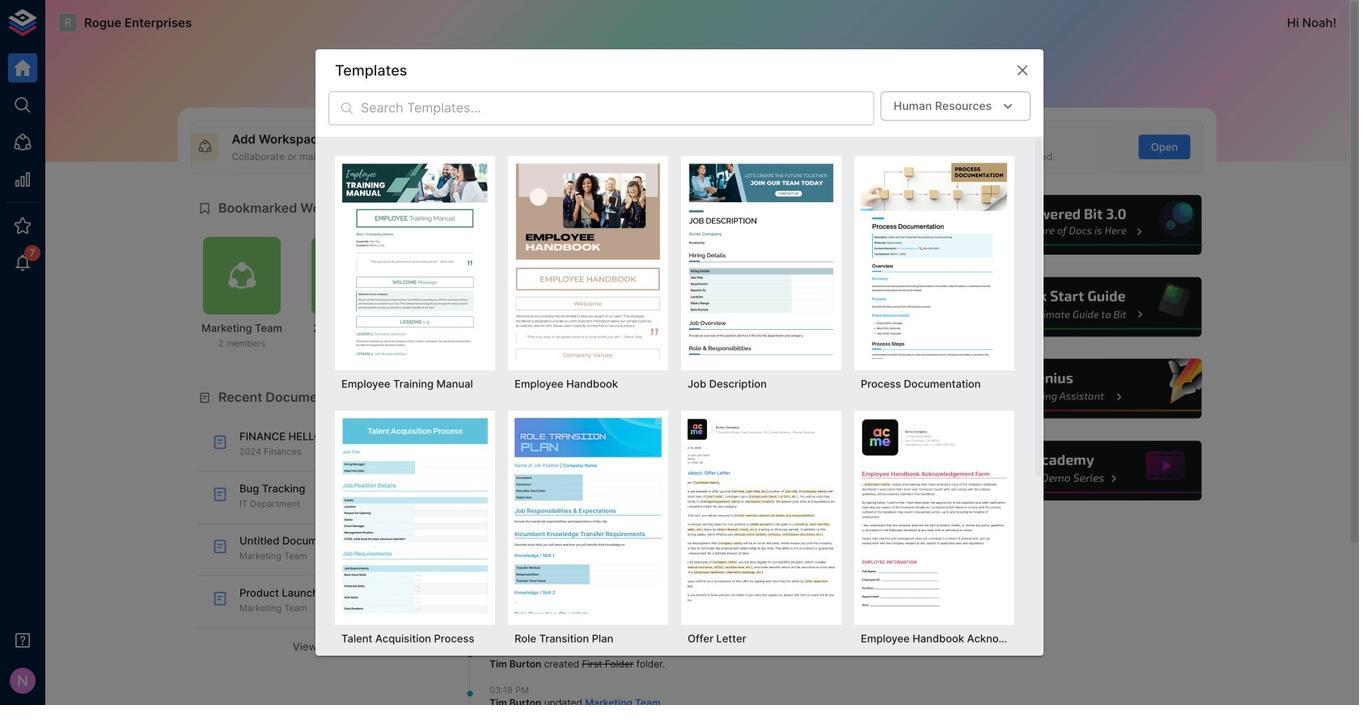 Task type: locate. For each thing, give the bounding box(es) containing it.
dialog
[[315, 50, 1044, 705]]

employee handbook image
[[514, 163, 662, 359]]

Search Templates... text field
[[361, 92, 874, 126]]

1 help image from the top
[[960, 193, 1204, 257]]

3 help image from the top
[[960, 357, 1204, 421]]

4 help image from the top
[[960, 439, 1204, 503]]

job description image
[[688, 163, 835, 359]]

help image
[[960, 193, 1204, 257], [960, 275, 1204, 339], [960, 357, 1204, 421], [960, 439, 1204, 503]]



Task type: vqa. For each thing, say whether or not it's contained in the screenshot.
Employee Training Manual image
yes



Task type: describe. For each thing, give the bounding box(es) containing it.
employee handbook acknowledgement form image
[[861, 418, 1008, 614]]

2 help image from the top
[[960, 275, 1204, 339]]

role transition plan image
[[514, 418, 662, 614]]

employee training manual image
[[341, 163, 489, 359]]

offer letter image
[[688, 418, 835, 614]]

process documentation image
[[861, 163, 1008, 359]]

talent acquisition process image
[[341, 418, 489, 614]]



